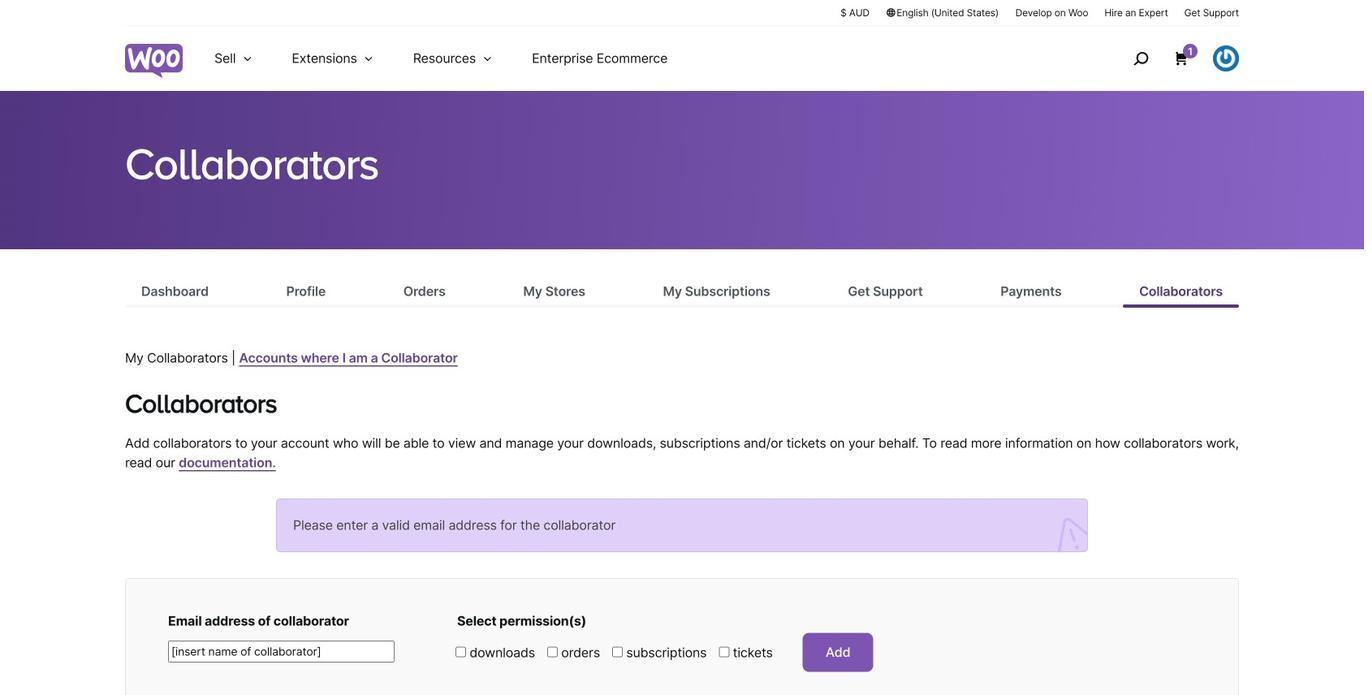 Task type: locate. For each thing, give the bounding box(es) containing it.
None checkbox
[[548, 647, 558, 658], [719, 647, 730, 658], [548, 647, 558, 658], [719, 647, 730, 658]]

service navigation menu element
[[1099, 32, 1240, 85]]

None checkbox
[[456, 647, 466, 658], [613, 647, 623, 658], [456, 647, 466, 658], [613, 647, 623, 658]]

search image
[[1129, 45, 1155, 71]]



Task type: describe. For each thing, give the bounding box(es) containing it.
open account menu image
[[1214, 45, 1240, 71]]



